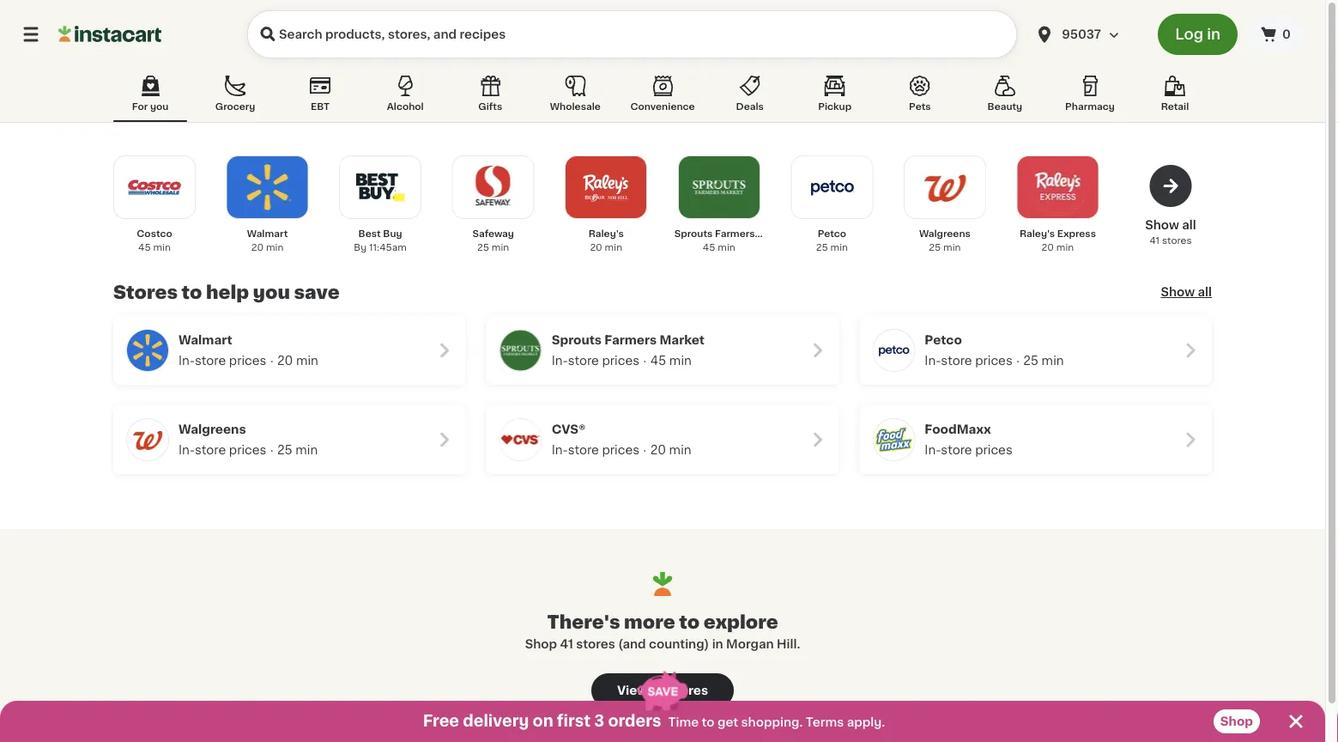 Task type: describe. For each thing, give the bounding box(es) containing it.
to inside free delivery on first 3 orders time to get shopping. terms apply.
[[702, 716, 715, 728]]

in-store prices for walmart
[[179, 355, 267, 367]]

costco 45 min
[[137, 229, 172, 252]]

morgan
[[727, 638, 774, 650]]

farmers for sprouts farmers market 45 min
[[715, 229, 755, 238]]

1 horizontal spatial 45
[[651, 355, 667, 367]]

0 horizontal spatial walmart image
[[127, 330, 168, 371]]

hill.
[[777, 638, 801, 650]]

walmart 20 min
[[247, 229, 288, 252]]

min inside "raley's 20 min"
[[605, 243, 623, 252]]

20 min for cvs®
[[651, 444, 692, 456]]

buy
[[383, 229, 402, 238]]

foodmaxx
[[925, 423, 992, 435]]

pickup button
[[799, 72, 872, 122]]

market for sprouts farmers market
[[660, 334, 705, 346]]

wholesale button
[[539, 72, 613, 122]]

store for cvs®
[[568, 444, 599, 456]]

gifts
[[479, 102, 503, 111]]

all for view all stores
[[651, 684, 666, 696]]

in- for sprouts farmers market
[[552, 355, 568, 367]]

in- for cvs®
[[552, 444, 568, 456]]

delivery
[[463, 714, 529, 729]]

walmart for walmart
[[179, 334, 233, 346]]

prices for cvs®
[[602, 444, 640, 456]]

in- inside foodmaxx in-store prices
[[925, 444, 942, 456]]

convenience button
[[624, 72, 702, 122]]

0 button
[[1249, 17, 1305, 52]]

store for sprouts farmers market
[[568, 355, 599, 367]]

petco image
[[874, 330, 915, 371]]

shop button
[[1214, 709, 1261, 733]]

shop inside there's more to explore shop 41 stores (and counting) in morgan hill.
[[525, 638, 557, 650]]

show all button
[[1162, 283, 1213, 301]]

gifts button
[[454, 72, 528, 122]]

min inside walmart 20 min
[[266, 243, 284, 252]]

save
[[294, 283, 340, 301]]

deals
[[736, 102, 764, 111]]

min inside raley's express 20 min
[[1057, 243, 1075, 252]]

counting)
[[649, 638, 710, 650]]

pets
[[910, 102, 931, 111]]

shop inside shop button
[[1221, 715, 1254, 727]]

stores to help you save
[[113, 283, 340, 301]]

sprouts farmers market
[[552, 334, 705, 346]]

best buy by 11:45am
[[354, 229, 407, 252]]

safeway image
[[464, 158, 523, 216]]

convenience
[[631, 102, 695, 111]]

(and
[[619, 638, 646, 650]]

grocery button
[[198, 72, 272, 122]]

in- for walgreens
[[179, 444, 195, 456]]

to inside there's more to explore shop 41 stores (and counting) in morgan hill.
[[680, 613, 700, 631]]

store for petco
[[942, 355, 973, 367]]

sprouts for sprouts farmers market
[[552, 334, 602, 346]]

best
[[359, 229, 381, 238]]

45 inside sprouts farmers market 45 min
[[703, 243, 716, 252]]

41 inside there's more to explore shop 41 stores (and counting) in morgan hill.
[[560, 638, 574, 650]]

for you
[[132, 102, 169, 111]]

0
[[1283, 28, 1292, 40]]

best buy image
[[351, 158, 410, 216]]

25 min for petco
[[1024, 355, 1065, 367]]

to inside tab panel
[[182, 283, 202, 301]]

raley's express 20 min
[[1020, 229, 1097, 252]]

prices for walmart
[[229, 355, 267, 367]]

25 for petco 25 min
[[817, 243, 829, 252]]

for you button
[[113, 72, 187, 122]]

farmers for sprouts farmers market
[[605, 334, 657, 346]]

log in button
[[1159, 14, 1239, 55]]

retail
[[1162, 102, 1190, 111]]

pets button
[[884, 72, 957, 122]]

pharmacy button
[[1054, 72, 1128, 122]]

petco for petco
[[925, 334, 963, 346]]

0 vertical spatial walmart image
[[238, 158, 297, 216]]

grocery
[[215, 102, 255, 111]]

1 horizontal spatial sprouts farmers market image
[[690, 158, 749, 216]]

foodmaxx image
[[874, 419, 915, 460]]

more
[[624, 613, 676, 631]]

store for walmart
[[195, 355, 226, 367]]

foodmaxx in-store prices
[[925, 423, 1013, 456]]

in-store prices for sprouts farmers market
[[552, 355, 640, 367]]

wholesale
[[550, 102, 601, 111]]

min inside petco 25 min
[[831, 243, 848, 252]]

apply.
[[847, 716, 886, 728]]

prices inside foodmaxx in-store prices
[[976, 444, 1013, 456]]

sprouts for sprouts farmers market 45 min
[[675, 229, 713, 238]]

log in
[[1176, 27, 1221, 42]]

show all 41 stores
[[1146, 219, 1197, 245]]

raley's 20 min
[[589, 229, 624, 252]]

in inside there's more to explore shop 41 stores (and counting) in morgan hill.
[[713, 638, 724, 650]]

in- for petco
[[925, 355, 942, 367]]

log
[[1176, 27, 1204, 42]]

on
[[533, 714, 554, 729]]

explore
[[704, 613, 779, 631]]

petco for petco 25 min
[[818, 229, 847, 238]]

save image
[[638, 671, 688, 711]]

stores inside button
[[669, 684, 709, 696]]

11:45am
[[369, 243, 407, 252]]

terms
[[806, 716, 844, 728]]

walgreens image
[[127, 419, 168, 460]]

store inside foodmaxx in-store prices
[[942, 444, 973, 456]]

prices for sprouts farmers market
[[602, 355, 640, 367]]

get
[[718, 716, 739, 728]]

raley's express image
[[1029, 158, 1088, 216]]

95037
[[1063, 28, 1102, 40]]



Task type: locate. For each thing, give the bounding box(es) containing it.
45 inside costco 45 min
[[138, 243, 151, 252]]

in-store prices for cvs®
[[552, 444, 640, 456]]

0 vertical spatial to
[[182, 283, 202, 301]]

0 vertical spatial shop
[[525, 638, 557, 650]]

orders
[[608, 714, 662, 729]]

1 horizontal spatial 25 min
[[1024, 355, 1065, 367]]

2 95037 button from the left
[[1035, 10, 1138, 58]]

3
[[595, 714, 605, 729]]

stores inside show all 41 stores
[[1163, 236, 1193, 245]]

1 horizontal spatial you
[[253, 283, 290, 301]]

0 horizontal spatial farmers
[[605, 334, 657, 346]]

min inside costco 45 min
[[153, 243, 171, 252]]

shop categories tab list
[[113, 72, 1213, 122]]

0 horizontal spatial market
[[660, 334, 705, 346]]

market up 45 min
[[660, 334, 705, 346]]

there's more to explore shop 41 stores (and counting) in morgan hill.
[[525, 613, 801, 650]]

store for walgreens
[[195, 444, 226, 456]]

show all
[[1162, 286, 1213, 298]]

1 horizontal spatial all
[[1183, 219, 1197, 231]]

in-store prices down stores to help you save
[[179, 355, 267, 367]]

in- up cvs®
[[552, 355, 568, 367]]

raley's for 20
[[1020, 229, 1056, 238]]

1 horizontal spatial to
[[680, 613, 700, 631]]

all inside show all popup button
[[1199, 286, 1213, 298]]

0 horizontal spatial 41
[[560, 638, 574, 650]]

walgreens down walgreens image on the right top
[[920, 229, 971, 238]]

walmart up help
[[247, 229, 288, 238]]

in-store prices down sprouts farmers market
[[552, 355, 640, 367]]

to left help
[[182, 283, 202, 301]]

0 horizontal spatial 25 min
[[277, 444, 318, 456]]

sprouts
[[675, 229, 713, 238], [552, 334, 602, 346]]

store down cvs®
[[568, 444, 599, 456]]

1 vertical spatial walgreens
[[179, 423, 246, 435]]

farmers inside sprouts farmers market 45 min
[[715, 229, 755, 238]]

1 horizontal spatial sprouts
[[675, 229, 713, 238]]

shop down there's
[[525, 638, 557, 650]]

2 vertical spatial stores
[[669, 684, 709, 696]]

25
[[478, 243, 490, 252], [817, 243, 829, 252], [930, 243, 942, 252], [1024, 355, 1039, 367], [277, 444, 293, 456]]

you
[[150, 102, 169, 111], [253, 283, 290, 301]]

pharmacy
[[1066, 102, 1115, 111]]

1 vertical spatial market
[[660, 334, 705, 346]]

0 vertical spatial you
[[150, 102, 169, 111]]

sprouts inside sprouts farmers market 45 min
[[675, 229, 713, 238]]

raley's left express at the right top
[[1020, 229, 1056, 238]]

2 vertical spatial to
[[702, 716, 715, 728]]

store right petco icon
[[942, 355, 973, 367]]

in- right walgreens icon
[[179, 444, 195, 456]]

alcohol
[[387, 102, 424, 111]]

walgreens for walgreens 25 min
[[920, 229, 971, 238]]

0 vertical spatial walgreens
[[920, 229, 971, 238]]

walgreens 25 min
[[920, 229, 971, 252]]

0 vertical spatial farmers
[[715, 229, 755, 238]]

1 horizontal spatial stores
[[669, 684, 709, 696]]

sprouts farmers market image
[[690, 158, 749, 216], [500, 330, 542, 371]]

walmart image
[[238, 158, 297, 216], [127, 330, 168, 371]]

market left petco 25 min on the right top
[[758, 229, 792, 238]]

2 horizontal spatial stores
[[1163, 236, 1193, 245]]

in-
[[179, 355, 195, 367], [552, 355, 568, 367], [925, 355, 942, 367], [179, 444, 195, 456], [552, 444, 568, 456], [925, 444, 942, 456]]

express
[[1058, 229, 1097, 238]]

market for sprouts farmers market 45 min
[[758, 229, 792, 238]]

0 vertical spatial stores
[[1163, 236, 1193, 245]]

0 vertical spatial petco
[[818, 229, 847, 238]]

1 horizontal spatial raley's
[[1020, 229, 1056, 238]]

1 vertical spatial stores
[[577, 638, 616, 650]]

41
[[1150, 236, 1160, 245], [560, 638, 574, 650]]

free
[[423, 714, 460, 729]]

in- down cvs®
[[552, 444, 568, 456]]

walgreens image
[[916, 158, 975, 216]]

view all stores link
[[592, 673, 734, 708]]

1 horizontal spatial 20 min
[[651, 444, 692, 456]]

1 vertical spatial sprouts
[[552, 334, 602, 346]]

0 vertical spatial 41
[[1150, 236, 1160, 245]]

alcohol button
[[369, 72, 442, 122]]

41 inside show all 41 stores
[[1150, 236, 1160, 245]]

1 vertical spatial show
[[1162, 286, 1196, 298]]

25 min
[[1024, 355, 1065, 367], [277, 444, 318, 456]]

store down foodmaxx on the bottom
[[942, 444, 973, 456]]

stores down there's
[[577, 638, 616, 650]]

min
[[153, 243, 171, 252], [266, 243, 284, 252], [492, 243, 510, 252], [605, 243, 623, 252], [718, 243, 736, 252], [831, 243, 848, 252], [944, 243, 961, 252], [1057, 243, 1075, 252], [296, 355, 319, 367], [670, 355, 692, 367], [1042, 355, 1065, 367], [296, 444, 318, 456], [670, 444, 692, 456]]

market
[[758, 229, 792, 238], [660, 334, 705, 346]]

shopping.
[[742, 716, 803, 728]]

for
[[132, 102, 148, 111]]

0 horizontal spatial you
[[150, 102, 169, 111]]

0 horizontal spatial stores
[[577, 638, 616, 650]]

0 horizontal spatial 20 min
[[277, 355, 319, 367]]

in- for walmart
[[179, 355, 195, 367]]

cvs®
[[552, 423, 586, 435]]

0 horizontal spatial to
[[182, 283, 202, 301]]

in inside button
[[1208, 27, 1221, 42]]

0 horizontal spatial walgreens
[[179, 423, 246, 435]]

petco
[[818, 229, 847, 238], [925, 334, 963, 346]]

1 vertical spatial walmart image
[[127, 330, 168, 371]]

shop
[[525, 638, 557, 650], [1221, 715, 1254, 727]]

walgreens for walgreens
[[179, 423, 246, 435]]

1 horizontal spatial 41
[[1150, 236, 1160, 245]]

1 95037 button from the left
[[1025, 10, 1148, 58]]

in-store prices for petco
[[925, 355, 1013, 367]]

0 horizontal spatial sprouts
[[552, 334, 602, 346]]

prices for petco
[[976, 355, 1013, 367]]

25 for walgreens 25 min
[[930, 243, 942, 252]]

1 vertical spatial you
[[253, 283, 290, 301]]

in-store prices down cvs®
[[552, 444, 640, 456]]

1 horizontal spatial shop
[[1221, 715, 1254, 727]]

view all stores button
[[592, 673, 734, 708]]

walmart image up walmart 20 min
[[238, 158, 297, 216]]

0 vertical spatial walmart
[[247, 229, 288, 238]]

2 horizontal spatial 45
[[703, 243, 716, 252]]

25 min for walgreens
[[277, 444, 318, 456]]

show inside show all 41 stores
[[1146, 219, 1180, 231]]

deals button
[[713, 72, 787, 122]]

raley's for min
[[589, 229, 624, 238]]

raley's down raley's image
[[589, 229, 624, 238]]

stores inside there's more to explore shop 41 stores (and counting) in morgan hill.
[[577, 638, 616, 650]]

costco
[[137, 229, 172, 238]]

45
[[138, 243, 151, 252], [703, 243, 716, 252], [651, 355, 667, 367]]

2 vertical spatial all
[[651, 684, 666, 696]]

0 horizontal spatial all
[[651, 684, 666, 696]]

1 vertical spatial shop
[[1221, 715, 1254, 727]]

show up show all popup button
[[1146, 219, 1180, 231]]

in- right petco icon
[[925, 355, 942, 367]]

all for show all 41 stores
[[1183, 219, 1197, 231]]

to left get
[[702, 716, 715, 728]]

25 for safeway 25 min
[[478, 243, 490, 252]]

2 raley's from the left
[[1020, 229, 1056, 238]]

1 vertical spatial 41
[[560, 638, 574, 650]]

in-store prices right walgreens icon
[[179, 444, 267, 456]]

0 horizontal spatial walmart
[[179, 334, 233, 346]]

market inside sprouts farmers market 45 min
[[758, 229, 792, 238]]

20 inside raley's express 20 min
[[1042, 243, 1055, 252]]

in right the log
[[1208, 27, 1221, 42]]

shop left close image
[[1221, 715, 1254, 727]]

by
[[354, 243, 367, 252]]

in- down stores to help you save
[[179, 355, 195, 367]]

close image
[[1287, 711, 1307, 732]]

you inside tab panel
[[253, 283, 290, 301]]

0 horizontal spatial sprouts farmers market image
[[500, 330, 542, 371]]

1 vertical spatial all
[[1199, 286, 1213, 298]]

20 min
[[277, 355, 319, 367], [651, 444, 692, 456]]

stores up show all popup button
[[1163, 236, 1193, 245]]

1 vertical spatial 20 min
[[651, 444, 692, 456]]

1 vertical spatial farmers
[[605, 334, 657, 346]]

time
[[669, 716, 699, 728]]

1 horizontal spatial petco
[[925, 334, 963, 346]]

beauty
[[988, 102, 1023, 111]]

0 vertical spatial sprouts
[[675, 229, 713, 238]]

95037 button
[[1025, 10, 1148, 58], [1035, 10, 1138, 58]]

raley's
[[589, 229, 624, 238], [1020, 229, 1056, 238]]

None search field
[[247, 10, 1018, 58]]

41 right express at the right top
[[1150, 236, 1160, 245]]

store right walgreens icon
[[195, 444, 226, 456]]

20 inside walmart 20 min
[[251, 243, 264, 252]]

prices for walgreens
[[229, 444, 267, 456]]

1 horizontal spatial walgreens
[[920, 229, 971, 238]]

0 horizontal spatial raley's
[[589, 229, 624, 238]]

45 min
[[651, 355, 692, 367]]

all inside view all stores button
[[651, 684, 666, 696]]

show for show all 41 stores
[[1146, 219, 1180, 231]]

you inside button
[[150, 102, 169, 111]]

1 raley's from the left
[[589, 229, 624, 238]]

1 horizontal spatial walmart image
[[238, 158, 297, 216]]

instacart image
[[58, 24, 161, 45]]

petco down petco image
[[818, 229, 847, 238]]

you right help
[[253, 283, 290, 301]]

0 vertical spatial all
[[1183, 219, 1197, 231]]

0 vertical spatial show
[[1146, 219, 1180, 231]]

retail button
[[1139, 72, 1213, 122]]

show
[[1146, 219, 1180, 231], [1162, 286, 1196, 298]]

free delivery on first 3 orders time to get shopping. terms apply.
[[423, 714, 886, 729]]

1 vertical spatial in
[[713, 638, 724, 650]]

walmart down stores to help you save
[[179, 334, 233, 346]]

show down show all 41 stores
[[1162, 286, 1196, 298]]

to
[[182, 283, 202, 301], [680, 613, 700, 631], [702, 716, 715, 728]]

raley's image
[[577, 158, 636, 216]]

1 horizontal spatial in
[[1208, 27, 1221, 42]]

costco image
[[125, 158, 184, 216]]

in-store prices up foodmaxx on the bottom
[[925, 355, 1013, 367]]

20
[[251, 243, 264, 252], [590, 243, 603, 252], [1042, 243, 1055, 252], [277, 355, 293, 367], [651, 444, 666, 456]]

stores
[[113, 283, 178, 301]]

2 horizontal spatial all
[[1199, 286, 1213, 298]]

raley's inside raley's express 20 min
[[1020, 229, 1056, 238]]

in
[[1208, 27, 1221, 42], [713, 638, 724, 650]]

25 inside 'safeway 25 min'
[[478, 243, 490, 252]]

walmart image down stores
[[127, 330, 168, 371]]

stores up time
[[669, 684, 709, 696]]

1 vertical spatial petco
[[925, 334, 963, 346]]

1 horizontal spatial walmart
[[247, 229, 288, 238]]

min inside 'safeway 25 min'
[[492, 243, 510, 252]]

view all stores
[[617, 684, 709, 696]]

sprouts farmers market 45 min
[[675, 229, 792, 252]]

0 vertical spatial 20 min
[[277, 355, 319, 367]]

store down sprouts farmers market
[[568, 355, 599, 367]]

in down explore on the right bottom of the page
[[713, 638, 724, 650]]

0 vertical spatial in
[[1208, 27, 1221, 42]]

25 inside the walgreens 25 min
[[930, 243, 942, 252]]

view
[[617, 684, 648, 696]]

all inside show all 41 stores
[[1183, 219, 1197, 231]]

Search field
[[247, 10, 1018, 58]]

show for show all
[[1162, 286, 1196, 298]]

walgreens right walgreens icon
[[179, 423, 246, 435]]

show inside popup button
[[1162, 286, 1196, 298]]

1 vertical spatial 25 min
[[277, 444, 318, 456]]

petco image
[[803, 158, 862, 216]]

walgreens
[[920, 229, 971, 238], [179, 423, 246, 435]]

you right for
[[150, 102, 169, 111]]

20 min for walmart
[[277, 355, 319, 367]]

pickup
[[819, 102, 852, 111]]

petco right petco icon
[[925, 334, 963, 346]]

all for show all
[[1199, 286, 1213, 298]]

0 horizontal spatial 45
[[138, 243, 151, 252]]

to up 'counting)'
[[680, 613, 700, 631]]

ebt
[[311, 102, 330, 111]]

0 horizontal spatial petco
[[818, 229, 847, 238]]

walmart
[[247, 229, 288, 238], [179, 334, 233, 346]]

safeway
[[473, 229, 514, 238]]

walmart for walmart 20 min
[[247, 229, 288, 238]]

min inside the walgreens 25 min
[[944, 243, 961, 252]]

in-store prices for walgreens
[[179, 444, 267, 456]]

2 horizontal spatial to
[[702, 716, 715, 728]]

0 horizontal spatial shop
[[525, 638, 557, 650]]

1 vertical spatial walmart
[[179, 334, 233, 346]]

there's
[[547, 613, 620, 631]]

25 inside petco 25 min
[[817, 243, 829, 252]]

1 vertical spatial to
[[680, 613, 700, 631]]

1 horizontal spatial farmers
[[715, 229, 755, 238]]

0 vertical spatial market
[[758, 229, 792, 238]]

all
[[1183, 219, 1197, 231], [1199, 286, 1213, 298], [651, 684, 666, 696]]

min inside sprouts farmers market 45 min
[[718, 243, 736, 252]]

0 vertical spatial sprouts farmers market image
[[690, 158, 749, 216]]

farmers
[[715, 229, 755, 238], [605, 334, 657, 346]]

in- down foodmaxx on the bottom
[[925, 444, 942, 456]]

0 horizontal spatial in
[[713, 638, 724, 650]]

41 down there's
[[560, 638, 574, 650]]

20 inside "raley's 20 min"
[[590, 243, 603, 252]]

0 vertical spatial 25 min
[[1024, 355, 1065, 367]]

ebt button
[[284, 72, 357, 122]]

petco inside petco 25 min
[[818, 229, 847, 238]]

store down stores to help you save
[[195, 355, 226, 367]]

safeway 25 min
[[473, 229, 514, 252]]

1 horizontal spatial market
[[758, 229, 792, 238]]

stores to help you save tab panel
[[105, 150, 1221, 474]]

help
[[206, 283, 249, 301]]

beauty button
[[969, 72, 1043, 122]]

cvs® image
[[500, 419, 542, 460]]

first
[[557, 714, 591, 729]]

1 vertical spatial sprouts farmers market image
[[500, 330, 542, 371]]

petco 25 min
[[817, 229, 848, 252]]



Task type: vqa. For each thing, say whether or not it's contained in the screenshot.
13
no



